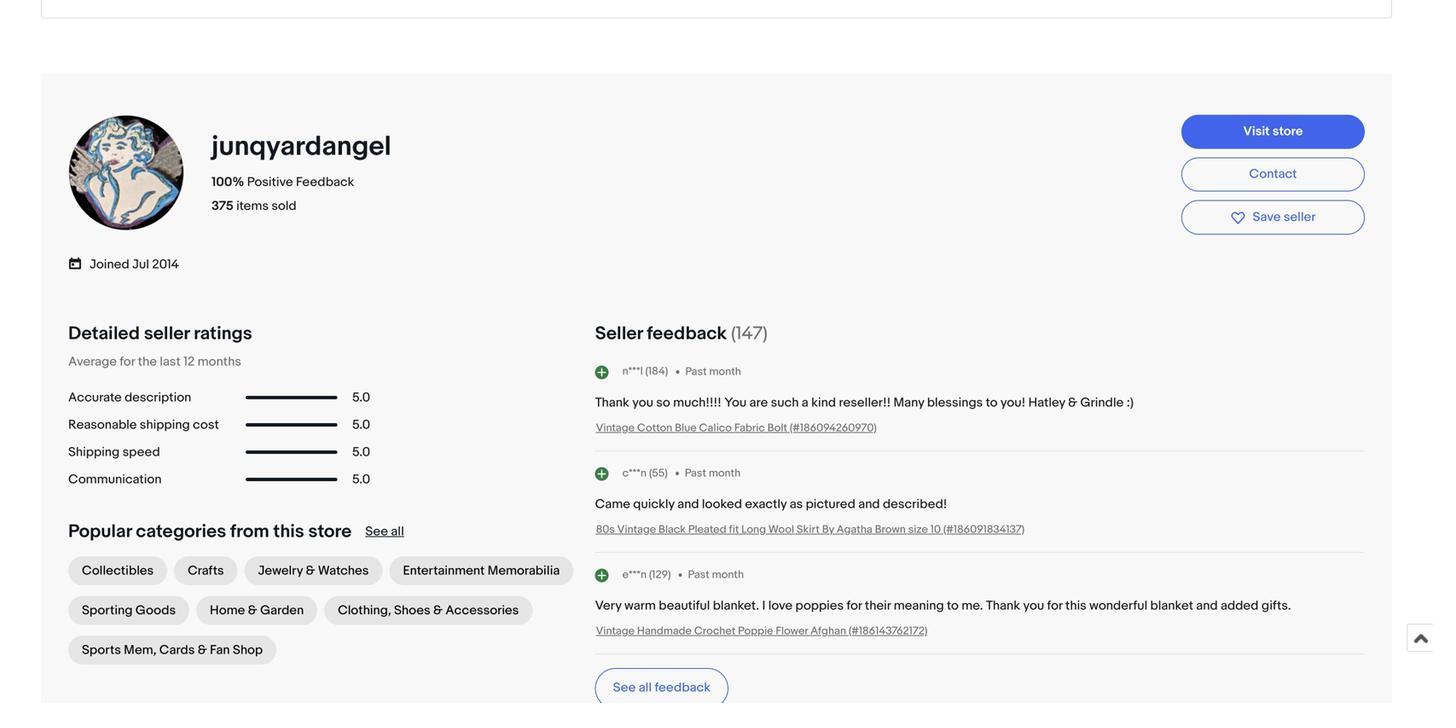 Task type: locate. For each thing, give the bounding box(es) containing it.
added
[[1221, 598, 1259, 613]]

100% positive feedback
[[212, 175, 354, 190]]

375 items sold
[[212, 199, 297, 214]]

from
[[230, 520, 269, 543]]

quickly
[[633, 496, 675, 512]]

clothing, shoes & accessories
[[338, 603, 519, 618]]

past month
[[686, 365, 741, 379], [685, 467, 741, 480], [688, 568, 744, 582]]

0 horizontal spatial thank
[[595, 395, 630, 410]]

past right (55)
[[685, 467, 707, 480]]

home & garden
[[210, 603, 304, 618]]

1 horizontal spatial seller
[[1284, 210, 1316, 225]]

1 vertical spatial all
[[639, 680, 652, 695]]

past month up much!!!!
[[686, 365, 741, 379]]

you left so
[[632, 395, 654, 410]]

(184)
[[646, 365, 668, 378]]

feedback up (184)
[[647, 323, 727, 345]]

seller
[[1284, 210, 1316, 225], [144, 323, 190, 345]]

seller up last
[[144, 323, 190, 345]]

0 vertical spatial month
[[709, 365, 741, 379]]

0 vertical spatial see
[[365, 524, 388, 539]]

fit
[[729, 523, 739, 536]]

warm
[[625, 598, 656, 613]]

0 vertical spatial you
[[632, 395, 654, 410]]

4 5.0 from the top
[[352, 472, 370, 487]]

see all link
[[365, 524, 404, 539]]

crafts link
[[174, 556, 238, 585]]

1 horizontal spatial see
[[613, 680, 636, 695]]

vintage for very
[[596, 625, 635, 638]]

0 vertical spatial past month
[[686, 365, 741, 379]]

1 vertical spatial feedback
[[655, 680, 711, 695]]

save seller
[[1253, 210, 1316, 225]]

store right visit
[[1273, 124, 1303, 139]]

2 5.0 from the top
[[352, 417, 370, 432]]

see for see all feedback
[[613, 680, 636, 695]]

vintage cotton blue calico fabric bolt (#186094260970)
[[596, 421, 877, 435]]

entertainment memorabilia
[[403, 563, 560, 578]]

1 horizontal spatial for
[[847, 598, 862, 613]]

for
[[120, 354, 135, 369], [847, 598, 862, 613], [1047, 598, 1063, 613]]

2 horizontal spatial for
[[1047, 598, 1063, 613]]

1 vertical spatial thank
[[986, 598, 1021, 613]]

0 vertical spatial past
[[686, 365, 707, 379]]

you
[[632, 395, 654, 410], [1024, 598, 1045, 613]]

month for blanket.
[[712, 568, 744, 582]]

accurate
[[68, 390, 122, 405]]

months
[[198, 354, 241, 369]]

seller right save
[[1284, 210, 1316, 225]]

seller feedback (147)
[[595, 323, 768, 345]]

2 vertical spatial vintage
[[596, 625, 635, 638]]

fabric
[[735, 421, 765, 435]]

seller for detailed
[[144, 323, 190, 345]]

shop
[[233, 642, 263, 658]]

past month for much!!!!
[[686, 365, 741, 379]]

sold
[[272, 199, 297, 214]]

meaning
[[894, 598, 944, 613]]

& right 'jewelry'
[[306, 563, 315, 578]]

0 vertical spatial store
[[1273, 124, 1303, 139]]

n***l (184)
[[623, 365, 668, 378]]

month up blanket.
[[712, 568, 744, 582]]

2 horizontal spatial and
[[1197, 598, 1218, 613]]

vintage
[[596, 421, 635, 435], [618, 523, 656, 536], [596, 625, 635, 638]]

vintage down 'quickly'
[[618, 523, 656, 536]]

reseller!!
[[839, 395, 891, 410]]

1 5.0 from the top
[[352, 390, 370, 405]]

sports
[[82, 642, 121, 658]]

see up watches on the left
[[365, 524, 388, 539]]

(129)
[[649, 568, 671, 581]]

e***n
[[623, 568, 647, 581]]

shipping
[[140, 417, 190, 432]]

&
[[1069, 395, 1078, 410], [306, 563, 315, 578], [248, 603, 257, 618], [433, 603, 443, 618], [198, 642, 207, 658]]

feedback
[[296, 175, 354, 190]]

0 vertical spatial thank
[[595, 395, 630, 410]]

all up the entertainment
[[391, 524, 404, 539]]

1 vertical spatial past month
[[685, 467, 741, 480]]

to left the me. on the bottom right of the page
[[947, 598, 959, 613]]

vintage down very
[[596, 625, 635, 638]]

this
[[273, 520, 304, 543], [1066, 598, 1087, 613]]

to left you!
[[986, 395, 998, 410]]

1 vertical spatial month
[[709, 467, 741, 480]]

love
[[769, 598, 793, 613]]

thank right the me. on the bottom right of the page
[[986, 598, 1021, 613]]

2 vertical spatial past month
[[688, 568, 744, 582]]

ratings
[[194, 323, 252, 345]]

speed
[[123, 444, 160, 460]]

categories
[[136, 520, 226, 543]]

thank down n***l
[[595, 395, 630, 410]]

n***l
[[623, 365, 643, 378]]

all for see all
[[391, 524, 404, 539]]

past month for blanket.
[[688, 568, 744, 582]]

0 horizontal spatial store
[[308, 520, 352, 543]]

1 vertical spatial this
[[1066, 598, 1087, 613]]

past up much!!!!
[[686, 365, 707, 379]]

such
[[771, 395, 799, 410]]

2 vertical spatial past
[[688, 568, 710, 582]]

c***n
[[623, 467, 647, 480]]

by
[[822, 523, 834, 536]]

visit store
[[1244, 124, 1303, 139]]

this right from
[[273, 520, 304, 543]]

0 vertical spatial all
[[391, 524, 404, 539]]

past for blanket.
[[688, 568, 710, 582]]

1 horizontal spatial all
[[639, 680, 652, 695]]

past for much!!!!
[[686, 365, 707, 379]]

and left added
[[1197, 598, 1218, 613]]

for left the wonderful
[[1047, 598, 1063, 613]]

collectibles link
[[68, 556, 167, 585]]

past month up looked
[[685, 467, 741, 480]]

joined
[[90, 257, 129, 272]]

save
[[1253, 210, 1281, 225]]

seller inside button
[[1284, 210, 1316, 225]]

(#186094260970)
[[790, 421, 877, 435]]

0 horizontal spatial seller
[[144, 323, 190, 345]]

crafts
[[188, 563, 224, 578]]

1 horizontal spatial this
[[1066, 598, 1087, 613]]

sporting
[[82, 603, 133, 618]]

for left their
[[847, 598, 862, 613]]

memorabilia
[[488, 563, 560, 578]]

5.0 for shipping
[[352, 417, 370, 432]]

and
[[678, 496, 699, 512], [859, 496, 880, 512], [1197, 598, 1218, 613]]

0 horizontal spatial see
[[365, 524, 388, 539]]

their
[[865, 598, 891, 613]]

this left the wonderful
[[1066, 598, 1087, 613]]

blessings
[[927, 395, 983, 410]]

store up watches on the left
[[308, 520, 352, 543]]

fan
[[210, 642, 230, 658]]

0 vertical spatial feedback
[[647, 323, 727, 345]]

all
[[391, 524, 404, 539], [639, 680, 652, 695]]

cotton
[[637, 421, 673, 435]]

thank you so much!!!! you are such a kind reseller!! many blessings to you! hatley & grindle :)
[[595, 395, 1134, 410]]

blue
[[675, 421, 697, 435]]

1 vertical spatial seller
[[144, 323, 190, 345]]

1 horizontal spatial thank
[[986, 598, 1021, 613]]

100%
[[212, 175, 244, 190]]

0 vertical spatial to
[[986, 395, 998, 410]]

see
[[365, 524, 388, 539], [613, 680, 636, 695]]

text__icon wrapper image
[[68, 254, 90, 271]]

you right the me. on the bottom right of the page
[[1024, 598, 1045, 613]]

see down the warm
[[613, 680, 636, 695]]

1 vertical spatial to
[[947, 598, 959, 613]]

month up "you"
[[709, 365, 741, 379]]

very
[[595, 598, 622, 613]]

past month up blanket.
[[688, 568, 744, 582]]

feedback down handmade
[[655, 680, 711, 695]]

reasonable shipping cost
[[68, 417, 219, 432]]

0 horizontal spatial this
[[273, 520, 304, 543]]

375
[[212, 199, 234, 214]]

store
[[1273, 124, 1303, 139], [308, 520, 352, 543]]

positive
[[247, 175, 293, 190]]

& right home
[[248, 603, 257, 618]]

see for see all
[[365, 524, 388, 539]]

month up looked
[[709, 467, 741, 480]]

0 vertical spatial vintage
[[596, 421, 635, 435]]

0 vertical spatial seller
[[1284, 210, 1316, 225]]

past
[[686, 365, 707, 379], [685, 467, 707, 480], [688, 568, 710, 582]]

3 5.0 from the top
[[352, 444, 370, 460]]

for left the
[[120, 354, 135, 369]]

1 vertical spatial see
[[613, 680, 636, 695]]

all down handmade
[[639, 680, 652, 695]]

80s vintage black pleated fit  long wool  skirt by agatha brown size 10 (#186091834137)
[[596, 523, 1025, 536]]

clothing,
[[338, 603, 391, 618]]

are
[[750, 395, 768, 410]]

1 horizontal spatial you
[[1024, 598, 1045, 613]]

calico
[[699, 421, 732, 435]]

0 vertical spatial this
[[273, 520, 304, 543]]

hatley
[[1029, 395, 1066, 410]]

poppies
[[796, 598, 844, 613]]

junqyardangel image
[[67, 116, 186, 230]]

past up beautiful
[[688, 568, 710, 582]]

10
[[931, 523, 941, 536]]

average for the last 12 months
[[68, 354, 241, 369]]

vintage left cotton
[[596, 421, 635, 435]]

poppie
[[738, 625, 774, 638]]

2 vertical spatial month
[[712, 568, 744, 582]]

communication
[[68, 472, 162, 487]]

0 horizontal spatial all
[[391, 524, 404, 539]]

and up black
[[678, 496, 699, 512]]

the
[[138, 354, 157, 369]]

and up agatha
[[859, 496, 880, 512]]

1 vertical spatial past
[[685, 467, 707, 480]]



Task type: describe. For each thing, give the bounding box(es) containing it.
visit store link
[[1182, 115, 1365, 149]]

long
[[742, 523, 766, 536]]

5.0 for description
[[352, 390, 370, 405]]

& right shoes
[[433, 603, 443, 618]]

accessories
[[446, 603, 519, 618]]

home
[[210, 603, 245, 618]]

0 horizontal spatial to
[[947, 598, 959, 613]]

month for much!!!!
[[709, 365, 741, 379]]

vintage handmade crochet poppie flower  afghan  (#186143762172) link
[[596, 625, 928, 638]]

1 vertical spatial vintage
[[618, 523, 656, 536]]

2014
[[152, 257, 179, 272]]

very warm beautiful blanket. i love poppies for their meaning to me. thank you for this wonderful blanket and added gifts.
[[595, 598, 1292, 613]]

& inside "link"
[[248, 603, 257, 618]]

:)
[[1127, 395, 1134, 410]]

visit
[[1244, 124, 1270, 139]]

beautiful
[[659, 598, 710, 613]]

many
[[894, 395, 925, 410]]

jul
[[132, 257, 149, 272]]

junqyardangel
[[212, 130, 391, 164]]

afghan
[[811, 625, 846, 638]]

1 vertical spatial you
[[1024, 598, 1045, 613]]

wonderful
[[1090, 598, 1148, 613]]

contact link
[[1182, 158, 1365, 192]]

see all feedback
[[613, 680, 711, 695]]

1 horizontal spatial store
[[1273, 124, 1303, 139]]

0 horizontal spatial and
[[678, 496, 699, 512]]

goods
[[135, 603, 176, 618]]

brown
[[875, 523, 906, 536]]

all for see all feedback
[[639, 680, 652, 695]]

past month for looked
[[685, 467, 741, 480]]

size
[[909, 523, 928, 536]]

sporting goods
[[82, 603, 176, 618]]

contact
[[1250, 166, 1297, 182]]

1 horizontal spatial to
[[986, 395, 998, 410]]

cards
[[159, 642, 195, 658]]

clothing, shoes & accessories link
[[324, 596, 533, 625]]

month for looked
[[709, 467, 741, 480]]

1 horizontal spatial and
[[859, 496, 880, 512]]

detailed
[[68, 323, 140, 345]]

skirt
[[797, 523, 820, 536]]

entertainment memorabilia link
[[389, 556, 574, 585]]

detailed seller ratings
[[68, 323, 252, 345]]

past for looked
[[685, 467, 707, 480]]

jewelry & watches
[[258, 563, 369, 578]]

bolt
[[768, 421, 788, 435]]

jewelry & watches link
[[244, 556, 383, 585]]

80s
[[596, 523, 615, 536]]

sports mem, cards & fan shop link
[[68, 636, 277, 665]]

seller for save
[[1284, 210, 1316, 225]]

jewelry
[[258, 563, 303, 578]]

see all feedback link
[[595, 668, 729, 703]]

as
[[790, 496, 803, 512]]

& right the hatley
[[1069, 395, 1078, 410]]

garden
[[260, 603, 304, 618]]

shoes
[[394, 603, 431, 618]]

c***n (55)
[[623, 467, 668, 480]]

80s vintage black pleated fit  long wool  skirt by agatha brown size 10 (#186091834137) link
[[596, 523, 1025, 536]]

accurate description
[[68, 390, 191, 405]]

grindle
[[1081, 395, 1124, 410]]

handmade
[[637, 625, 692, 638]]

crochet
[[694, 625, 736, 638]]

vintage handmade crochet poppie flower  afghan  (#186143762172)
[[596, 625, 928, 638]]

blanket.
[[713, 598, 760, 613]]

watches
[[318, 563, 369, 578]]

vintage for thank
[[596, 421, 635, 435]]

popular categories from this store
[[68, 520, 352, 543]]

& left the fan
[[198, 642, 207, 658]]

described!
[[883, 496, 948, 512]]

a
[[802, 395, 809, 410]]

black
[[659, 523, 686, 536]]

0 horizontal spatial you
[[632, 395, 654, 410]]

shipping
[[68, 444, 120, 460]]

1 vertical spatial store
[[308, 520, 352, 543]]

much!!!!
[[673, 395, 722, 410]]

pleated
[[689, 523, 727, 536]]

agatha
[[837, 523, 873, 536]]

0 horizontal spatial for
[[120, 354, 135, 369]]

(147)
[[731, 323, 768, 345]]

see all
[[365, 524, 404, 539]]

5.0 for speed
[[352, 444, 370, 460]]

cost
[[193, 417, 219, 432]]

save seller button
[[1182, 200, 1365, 235]]

sports mem, cards & fan shop
[[82, 642, 263, 658]]

mem,
[[124, 642, 157, 658]]

last
[[160, 354, 181, 369]]

sporting goods link
[[68, 596, 189, 625]]

flower
[[776, 625, 808, 638]]

seller
[[595, 323, 643, 345]]

me.
[[962, 598, 983, 613]]

pictured
[[806, 496, 856, 512]]



Task type: vqa. For each thing, say whether or not it's contained in the screenshot.
Long at the bottom of page
yes



